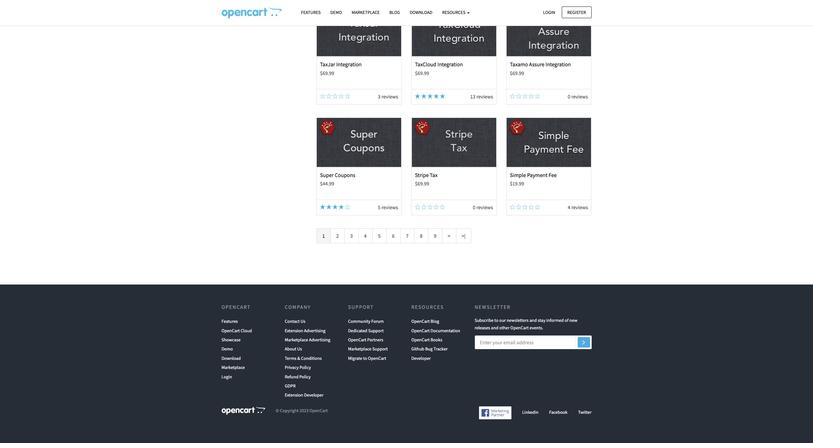 Task type: vqa. For each thing, say whether or not it's contained in the screenshot.
2nd plus square o image
no



Task type: locate. For each thing, give the bounding box(es) containing it.
opencart for opencart blog
[[412, 319, 430, 324]]

marketplace up about us
[[285, 337, 308, 343]]

contact us link
[[285, 317, 306, 326]]

0 horizontal spatial download link
[[222, 354, 241, 363]]

0 vertical spatial advertising
[[304, 328, 326, 334]]

advertising for marketplace advertising
[[309, 337, 331, 343]]

copyright
[[280, 408, 299, 414]]

features link for opencart cloud
[[222, 317, 238, 326]]

support inside marketplace support link
[[373, 346, 388, 352]]

to
[[495, 318, 499, 323], [364, 355, 367, 361]]

features inside features link
[[301, 9, 321, 15]]

demo
[[331, 9, 342, 15], [222, 346, 233, 352]]

star light image
[[422, 94, 427, 99], [428, 94, 433, 99], [440, 94, 446, 99], [327, 204, 332, 210], [339, 204, 344, 210]]

1 horizontal spatial to
[[495, 318, 499, 323]]

opencart up the showcase
[[222, 328, 240, 334]]

github
[[412, 346, 425, 352]]

extension advertising
[[285, 328, 326, 334]]

login link
[[538, 6, 561, 18], [222, 372, 232, 381]]

0 horizontal spatial 4
[[365, 232, 367, 239]]

policy down terms & conditions link
[[300, 365, 311, 371]]

1 vertical spatial us
[[298, 346, 302, 352]]

5 up 5 link
[[378, 204, 381, 211]]

1 horizontal spatial download
[[410, 9, 433, 15]]

opencart
[[222, 304, 251, 310], [412, 319, 430, 324], [511, 325, 529, 331], [222, 328, 240, 334], [412, 328, 430, 334], [348, 337, 367, 343], [412, 337, 430, 343], [368, 355, 387, 361], [310, 408, 328, 414]]

0 vertical spatial features
[[301, 9, 321, 15]]

6
[[392, 232, 395, 239]]

0 vertical spatial login link
[[538, 6, 561, 18]]

download down "showcase" 'link'
[[222, 355, 241, 361]]

1 vertical spatial 0
[[473, 204, 476, 211]]

to left our
[[495, 318, 499, 323]]

0 horizontal spatial features
[[222, 319, 238, 324]]

1 vertical spatial download
[[222, 355, 241, 361]]

$69.99 inside taxamo assure integration $69.99
[[510, 70, 525, 76]]

star light o image
[[320, 94, 326, 99], [327, 94, 332, 99], [333, 94, 338, 99], [339, 94, 344, 99], [510, 94, 516, 99], [535, 94, 541, 99], [422, 204, 427, 210], [434, 204, 439, 210], [440, 204, 446, 210], [517, 204, 522, 210]]

0 horizontal spatial developer
[[304, 392, 324, 398]]

download for blog
[[410, 9, 433, 15]]

support inside dedicated support link
[[369, 328, 384, 334]]

opencart right 2023 at the bottom of page
[[310, 408, 328, 414]]

1 vertical spatial marketplace link
[[222, 363, 245, 372]]

1 vertical spatial advertising
[[309, 337, 331, 343]]

download
[[410, 9, 433, 15], [222, 355, 241, 361]]

opencart for opencart partners
[[348, 337, 367, 343]]

1 horizontal spatial integration
[[438, 61, 463, 68]]

facebook
[[550, 410, 568, 415]]

5
[[378, 204, 381, 211], [378, 232, 381, 239]]

opencart image
[[222, 406, 265, 415]]

us
[[301, 319, 306, 324], [298, 346, 302, 352]]

1 horizontal spatial blog
[[431, 319, 440, 324]]

download link for demo
[[222, 354, 241, 363]]

0 horizontal spatial blog
[[390, 9, 400, 15]]

1 vertical spatial 0 reviews
[[473, 204, 494, 211]]

stripe tax link
[[415, 172, 438, 179]]

opencart down opencart blog link
[[412, 328, 430, 334]]

integration right taxjar
[[337, 61, 362, 68]]

0 vertical spatial to
[[495, 318, 499, 323]]

1 vertical spatial login
[[222, 374, 232, 380]]

support
[[348, 304, 374, 310], [369, 328, 384, 334], [373, 346, 388, 352]]

cloud
[[241, 328, 252, 334]]

simple payment fee image
[[507, 118, 592, 167]]

1 extension from the top
[[285, 328, 304, 334]]

$69.99 for stripe tax
[[415, 180, 430, 187]]

1 vertical spatial 5
[[378, 232, 381, 239]]

0 vertical spatial features link
[[297, 7, 326, 18]]

register link
[[562, 6, 592, 18]]

1 horizontal spatial and
[[530, 318, 537, 323]]

download link
[[405, 7, 438, 18], [222, 354, 241, 363]]

1 horizontal spatial features link
[[297, 7, 326, 18]]

releases
[[475, 325, 491, 331]]

to down marketplace support link
[[364, 355, 367, 361]]

login for login link to the right
[[544, 9, 556, 15]]

opencart up opencart cloud
[[222, 304, 251, 310]]

0 vertical spatial us
[[301, 319, 306, 324]]

1 horizontal spatial marketplace link
[[347, 7, 385, 18]]

opencart books link
[[412, 335, 443, 345]]

support for dedicated
[[369, 328, 384, 334]]

events.
[[530, 325, 544, 331]]

opencart up github
[[412, 337, 430, 343]]

2 vertical spatial support
[[373, 346, 388, 352]]

1 vertical spatial blog
[[431, 319, 440, 324]]

$69.99 for taxcloud integration
[[415, 70, 430, 76]]

4 reviews
[[568, 204, 589, 211]]

integration
[[337, 61, 362, 68], [438, 61, 463, 68], [546, 61, 572, 68]]

0 horizontal spatial marketplace link
[[222, 363, 245, 372]]

coupons
[[335, 172, 356, 179]]

1 horizontal spatial 0
[[568, 93, 571, 100]]

twitter
[[579, 410, 592, 415]]

0 vertical spatial policy
[[300, 365, 311, 371]]

refund policy
[[285, 374, 311, 380]]

0 vertical spatial 4
[[568, 204, 571, 211]]

$69.99 for taxjar integration
[[320, 70, 335, 76]]

1 policy from the top
[[300, 365, 311, 371]]

extension down contact us "link"
[[285, 328, 304, 334]]

$69.99 down taxcloud
[[415, 70, 430, 76]]

advertising up marketplace advertising
[[304, 328, 326, 334]]

integration right the assure
[[546, 61, 572, 68]]

4 for 4
[[365, 232, 367, 239]]

and left other
[[492, 325, 499, 331]]

taxcloud integration link
[[415, 61, 463, 68]]

integration inside taxjar integration $69.99
[[337, 61, 362, 68]]

us right about
[[298, 346, 302, 352]]

stripe tax image
[[412, 118, 497, 167]]

2 5 from the top
[[378, 232, 381, 239]]

2 extension from the top
[[285, 392, 304, 398]]

linkedin link
[[523, 410, 539, 415]]

> link
[[442, 228, 457, 243]]

policy down privacy policy link
[[300, 374, 311, 380]]

star light image
[[415, 94, 421, 99], [434, 94, 439, 99], [320, 204, 326, 210], [333, 204, 338, 210]]

advertising
[[304, 328, 326, 334], [309, 337, 331, 343]]

download right blog link
[[410, 9, 433, 15]]

our
[[500, 318, 506, 323]]

2 integration from the left
[[438, 61, 463, 68]]

0 vertical spatial login
[[544, 9, 556, 15]]

integration right taxcloud
[[438, 61, 463, 68]]

$69.99 inside stripe tax $69.99
[[415, 180, 430, 187]]

developer down github
[[412, 355, 431, 361]]

0 horizontal spatial demo link
[[222, 345, 233, 354]]

refund
[[285, 374, 299, 380]]

1 horizontal spatial 4
[[568, 204, 571, 211]]

0 vertical spatial demo
[[331, 9, 342, 15]]

opencart for opencart cloud
[[222, 328, 240, 334]]

integration inside the taxcloud integration $69.99
[[438, 61, 463, 68]]

1 integration from the left
[[337, 61, 362, 68]]

taxcloud integration $69.99
[[415, 61, 463, 76]]

0 reviews for taxamo assure integration
[[568, 93, 589, 100]]

taxcloud
[[415, 61, 437, 68]]

opencart down "dedicated" at the left
[[348, 337, 367, 343]]

1 vertical spatial to
[[364, 355, 367, 361]]

extension for extension developer
[[285, 392, 304, 398]]

1 vertical spatial 3
[[351, 232, 353, 239]]

3 integration from the left
[[546, 61, 572, 68]]

0 horizontal spatial download
[[222, 355, 241, 361]]

1 vertical spatial support
[[369, 328, 384, 334]]

star light o image
[[345, 94, 351, 99], [517, 94, 522, 99], [523, 94, 528, 99], [529, 94, 534, 99], [345, 204, 351, 210], [415, 204, 421, 210], [428, 204, 433, 210], [510, 204, 516, 210], [523, 204, 528, 210], [529, 204, 534, 210], [535, 204, 541, 210]]

super
[[320, 172, 334, 179]]

taxjar
[[320, 61, 336, 68]]

0 horizontal spatial integration
[[337, 61, 362, 68]]

1 horizontal spatial features
[[301, 9, 321, 15]]

login
[[544, 9, 556, 15], [222, 374, 232, 380]]

opencart blog
[[412, 319, 440, 324]]

taxjar integration link
[[320, 61, 362, 68]]

1 5 from the top
[[378, 204, 381, 211]]

0 horizontal spatial and
[[492, 325, 499, 331]]

$69.99 down taxjar
[[320, 70, 335, 76]]

marketplace link
[[347, 7, 385, 18], [222, 363, 245, 372]]

marketplace up migrate
[[348, 346, 372, 352]]

extension for extension advertising
[[285, 328, 304, 334]]

features
[[301, 9, 321, 15], [222, 319, 238, 324]]

extension down the gdpr link
[[285, 392, 304, 398]]

opencart books
[[412, 337, 443, 343]]

terms & conditions link
[[285, 354, 322, 363]]

5 left 6
[[378, 232, 381, 239]]

0 vertical spatial 0 reviews
[[568, 93, 589, 100]]

opencart cloud
[[222, 328, 252, 334]]

7
[[406, 232, 409, 239]]

opencart inside 'link'
[[412, 337, 430, 343]]

stay
[[538, 318, 546, 323]]

opencart for opencart
[[222, 304, 251, 310]]

$69.99 inside taxjar integration $69.99
[[320, 70, 335, 76]]

0 vertical spatial blog
[[390, 9, 400, 15]]

us inside "link"
[[301, 319, 306, 324]]

policy for refund policy
[[300, 374, 311, 380]]

7 link
[[401, 228, 415, 243]]

0 horizontal spatial 3
[[351, 232, 353, 239]]

advertising for extension advertising
[[304, 328, 326, 334]]

opencart up opencart documentation
[[412, 319, 430, 324]]

resources
[[443, 9, 467, 15], [412, 304, 444, 310]]

opencart for opencart documentation
[[412, 328, 430, 334]]

developer link
[[412, 354, 431, 363]]

features link for demo
[[297, 7, 326, 18]]

1 vertical spatial policy
[[300, 374, 311, 380]]

migrate to opencart link
[[348, 354, 387, 363]]

4 link
[[359, 228, 373, 243]]

us for about us
[[298, 346, 302, 352]]

1
[[323, 232, 325, 239]]

0 reviews
[[568, 93, 589, 100], [473, 204, 494, 211]]

0 vertical spatial download
[[410, 9, 433, 15]]

2 policy from the top
[[300, 374, 311, 380]]

advertising down extension advertising link
[[309, 337, 331, 343]]

1 vertical spatial 4
[[365, 232, 367, 239]]

0 vertical spatial demo link
[[326, 7, 347, 18]]

policy
[[300, 365, 311, 371], [300, 374, 311, 380]]

1 horizontal spatial download link
[[405, 7, 438, 18]]

taxcloud integration image
[[412, 7, 497, 57]]

0 horizontal spatial features link
[[222, 317, 238, 326]]

13
[[471, 93, 476, 100]]

2 horizontal spatial integration
[[546, 61, 572, 68]]

1 vertical spatial features link
[[222, 317, 238, 326]]

$19.99
[[510, 180, 525, 187]]

3 for 3
[[351, 232, 353, 239]]

>
[[448, 232, 451, 239]]

support up community
[[348, 304, 374, 310]]

1 vertical spatial demo
[[222, 346, 233, 352]]

0 vertical spatial developer
[[412, 355, 431, 361]]

0 vertical spatial extension
[[285, 328, 304, 334]]

6 link
[[387, 228, 401, 243]]

0 vertical spatial download link
[[405, 7, 438, 18]]

features link
[[297, 7, 326, 18], [222, 317, 238, 326]]

to inside subscribe to our newsletters and stay informed of new releases and other opencart events.
[[495, 318, 499, 323]]

taxjar integration $69.99
[[320, 61, 362, 76]]

facebook link
[[550, 410, 568, 415]]

and up events.
[[530, 318, 537, 323]]

subscribe
[[475, 318, 494, 323]]

support up partners
[[369, 328, 384, 334]]

0 horizontal spatial 0
[[473, 204, 476, 211]]

1 vertical spatial login link
[[222, 372, 232, 381]]

opencart inside subscribe to our newsletters and stay informed of new releases and other opencart events.
[[511, 325, 529, 331]]

features for opencart cloud
[[222, 319, 238, 324]]

refund policy link
[[285, 372, 311, 381]]

download link for blog
[[405, 7, 438, 18]]

opencart down the newsletters
[[511, 325, 529, 331]]

1 vertical spatial download link
[[222, 354, 241, 363]]

taxjar integration image
[[317, 7, 402, 57]]

0 vertical spatial 3
[[378, 93, 381, 100]]

1 horizontal spatial login
[[544, 9, 556, 15]]

1 vertical spatial developer
[[304, 392, 324, 398]]

extension
[[285, 328, 304, 334], [285, 392, 304, 398]]

$69.99 down stripe
[[415, 180, 430, 187]]

$69.99 inside the taxcloud integration $69.99
[[415, 70, 430, 76]]

linkedin
[[523, 410, 539, 415]]

privacy policy
[[285, 365, 311, 371]]

1 horizontal spatial developer
[[412, 355, 431, 361]]

0 horizontal spatial demo
[[222, 346, 233, 352]]

opencart partners link
[[348, 335, 384, 345]]

1 vertical spatial features
[[222, 319, 238, 324]]

support down partners
[[373, 346, 388, 352]]

conditions
[[301, 355, 322, 361]]

0 horizontal spatial 0 reviews
[[473, 204, 494, 211]]

$69.99 down taxamo
[[510, 70, 525, 76]]

0 horizontal spatial to
[[364, 355, 367, 361]]

developer up 2023 at the bottom of page
[[304, 392, 324, 398]]

0 vertical spatial 0
[[568, 93, 571, 100]]

Enter your email address text field
[[475, 336, 592, 349]]

1 vertical spatial extension
[[285, 392, 304, 398]]

0 for taxamo assure integration
[[568, 93, 571, 100]]

1 horizontal spatial 3
[[378, 93, 381, 100]]

us up extension advertising
[[301, 319, 306, 324]]

marketplace
[[352, 9, 380, 15], [285, 337, 308, 343], [348, 346, 372, 352], [222, 365, 245, 371]]

0 vertical spatial 5
[[378, 204, 381, 211]]

1 horizontal spatial 0 reviews
[[568, 93, 589, 100]]

0 horizontal spatial login
[[222, 374, 232, 380]]

extension developer link
[[285, 391, 324, 400]]

features for demo
[[301, 9, 321, 15]]



Task type: describe. For each thing, give the bounding box(es) containing it.
taxamo assure integration image
[[507, 7, 592, 57]]

reviews for simple payment fee
[[572, 204, 589, 211]]

reviews for taxamo assure integration
[[572, 93, 589, 100]]

fee
[[549, 172, 557, 179]]

0 for stripe tax
[[473, 204, 476, 211]]

extension developer
[[285, 392, 324, 398]]

integration for taxjar integration
[[337, 61, 362, 68]]

subscribe to our newsletters and stay informed of new releases and other opencart events.
[[475, 318, 578, 331]]

marketplace inside marketplace support link
[[348, 346, 372, 352]]

0 horizontal spatial login link
[[222, 372, 232, 381]]

dedicated
[[348, 328, 368, 334]]

8 link
[[415, 228, 429, 243]]

payment
[[528, 172, 548, 179]]

2 link
[[331, 228, 345, 243]]

about us link
[[285, 345, 302, 354]]

community forum link
[[348, 317, 384, 326]]

super coupons $44.99
[[320, 172, 356, 187]]

13 reviews
[[471, 93, 494, 100]]

forum
[[372, 319, 384, 324]]

1 vertical spatial resources
[[412, 304, 444, 310]]

new
[[570, 318, 578, 323]]

opencart documentation link
[[412, 326, 461, 335]]

gdpr link
[[285, 381, 296, 391]]

facebook marketing partner image
[[480, 406, 512, 420]]

terms
[[285, 355, 297, 361]]

opencart for opencart books
[[412, 337, 430, 343]]

policy for privacy policy
[[300, 365, 311, 371]]

stripe
[[415, 172, 429, 179]]

marketplace support link
[[348, 345, 388, 354]]

9
[[434, 232, 437, 239]]

0 reviews for stripe tax
[[473, 204, 494, 211]]

marketplace advertising link
[[285, 335, 331, 345]]

integration inside taxamo assure integration $69.99
[[546, 61, 572, 68]]

simple payment fee $19.99
[[510, 172, 557, 187]]

super coupons image
[[317, 118, 402, 167]]

8
[[420, 232, 423, 239]]

0 vertical spatial resources
[[443, 9, 467, 15]]

3 reviews
[[378, 93, 399, 100]]

download for demo
[[222, 355, 241, 361]]

4 for 4 reviews
[[568, 204, 571, 211]]

1 vertical spatial and
[[492, 325, 499, 331]]

informed
[[547, 318, 564, 323]]

5 reviews
[[378, 204, 399, 211]]

$44.99
[[320, 180, 335, 187]]

developer inside extension developer link
[[304, 392, 324, 398]]

terms & conditions
[[285, 355, 322, 361]]

reviews for super coupons
[[382, 204, 399, 211]]

0 vertical spatial marketplace link
[[347, 7, 385, 18]]

3 link
[[345, 228, 359, 243]]

integration for taxcloud integration
[[438, 61, 463, 68]]

tax
[[430, 172, 438, 179]]

about
[[285, 346, 297, 352]]

contact us
[[285, 319, 306, 324]]

books
[[431, 337, 443, 343]]

marketplace advertising
[[285, 337, 331, 343]]

us for contact us
[[301, 319, 306, 324]]

partners
[[368, 337, 384, 343]]

reviews for taxcloud integration
[[477, 93, 494, 100]]

github bug tracker
[[412, 346, 448, 352]]

company
[[285, 304, 311, 310]]

marketplace support
[[348, 346, 388, 352]]

©
[[276, 408, 279, 414]]

contact
[[285, 319, 300, 324]]

opencart total orders image
[[222, 7, 282, 19]]

1 horizontal spatial demo link
[[326, 7, 347, 18]]

twitter link
[[579, 410, 592, 415]]

migrate to opencart
[[348, 355, 387, 361]]

about us
[[285, 346, 302, 352]]

reviews for taxjar integration
[[382, 93, 399, 100]]

migrate
[[348, 355, 363, 361]]

2
[[337, 232, 339, 239]]

register
[[568, 9, 587, 15]]

community
[[348, 319, 371, 324]]

support for marketplace
[[373, 346, 388, 352]]

extension advertising link
[[285, 326, 326, 335]]

login for the leftmost login link
[[222, 374, 232, 380]]

dedicated support link
[[348, 326, 384, 335]]

1 horizontal spatial demo
[[331, 9, 342, 15]]

opencart down marketplace support link
[[368, 355, 387, 361]]

marketplace inside marketplace advertising link
[[285, 337, 308, 343]]

opencart cloud link
[[222, 326, 252, 335]]

0 vertical spatial support
[[348, 304, 374, 310]]

0 vertical spatial and
[[530, 318, 537, 323]]

9 link
[[428, 228, 443, 243]]

resources link
[[438, 7, 475, 18]]

marketplace left blog link
[[352, 9, 380, 15]]

1 horizontal spatial login link
[[538, 6, 561, 18]]

documentation
[[431, 328, 461, 334]]

blog link
[[385, 7, 405, 18]]

© copyright 2023 opencart
[[276, 408, 328, 414]]

simple
[[510, 172, 527, 179]]

newsletters
[[507, 318, 529, 323]]

showcase link
[[222, 335, 241, 345]]

marketplace down "showcase" 'link'
[[222, 365, 245, 371]]

>|
[[462, 232, 466, 239]]

newsletter
[[475, 304, 511, 310]]

&
[[298, 355, 300, 361]]

5 link
[[373, 228, 387, 243]]

taxamo assure integration link
[[510, 61, 572, 68]]

3 for 3 reviews
[[378, 93, 381, 100]]

to for subscribe
[[495, 318, 499, 323]]

opencart blog link
[[412, 317, 440, 326]]

of
[[565, 318, 569, 323]]

other
[[500, 325, 510, 331]]

gdpr
[[285, 383, 296, 389]]

opencart partners
[[348, 337, 384, 343]]

reviews for stripe tax
[[477, 204, 494, 211]]

simple payment fee link
[[510, 172, 557, 179]]

stripe tax $69.99
[[415, 172, 438, 187]]

1 vertical spatial demo link
[[222, 345, 233, 354]]

5 for 5
[[378, 232, 381, 239]]

tracker
[[434, 346, 448, 352]]

to for migrate
[[364, 355, 367, 361]]

>| link
[[456, 228, 472, 243]]

5 for 5 reviews
[[378, 204, 381, 211]]

angle right image
[[583, 338, 586, 346]]

showcase
[[222, 337, 241, 343]]



